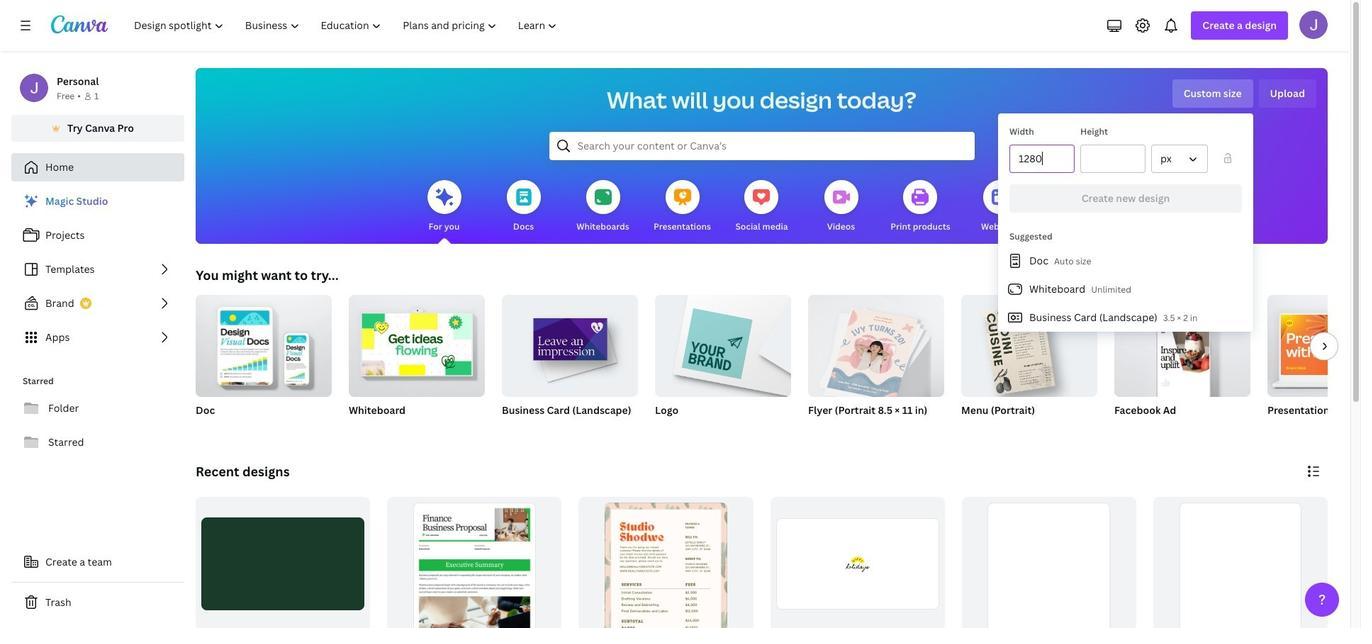 Task type: describe. For each thing, give the bounding box(es) containing it.
Search search field
[[577, 133, 946, 160]]

0 horizontal spatial list
[[11, 187, 184, 352]]



Task type: locate. For each thing, give the bounding box(es) containing it.
1 horizontal spatial list
[[998, 247, 1253, 332]]

group
[[349, 289, 485, 435], [349, 289, 485, 397], [502, 289, 638, 435], [502, 289, 638, 397], [655, 289, 791, 435], [655, 289, 791, 397], [808, 289, 944, 435], [808, 289, 944, 402], [196, 295, 332, 435], [961, 295, 1097, 435], [961, 295, 1097, 397], [1114, 295, 1251, 435], [1114, 295, 1251, 397], [1268, 295, 1361, 435], [1268, 295, 1361, 397], [387, 497, 562, 628], [579, 497, 753, 628], [770, 497, 945, 628], [962, 497, 1136, 628], [1153, 497, 1328, 628]]

list
[[11, 187, 184, 352], [998, 247, 1253, 332]]

jacob simon image
[[1299, 11, 1328, 39]]

top level navigation element
[[125, 11, 570, 40]]

None number field
[[1019, 145, 1065, 172], [1090, 145, 1136, 172], [1019, 145, 1065, 172], [1090, 145, 1136, 172]]

None search field
[[549, 132, 974, 160]]

Units: px button
[[1151, 145, 1208, 173]]



Task type: vqa. For each thing, say whether or not it's contained in the screenshot.
BODONI
no



